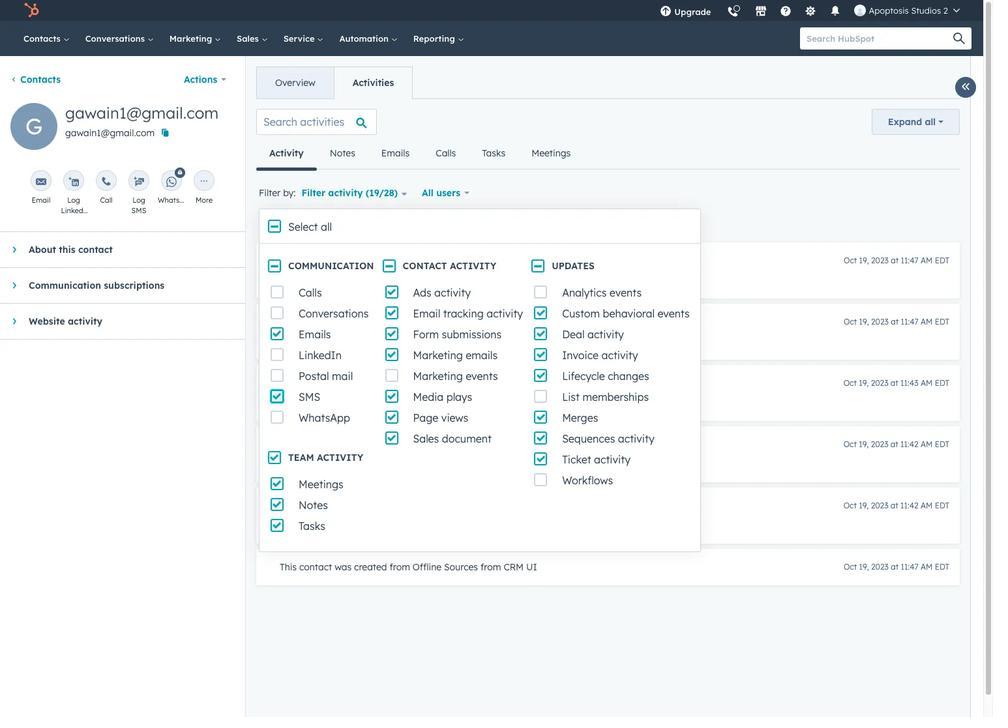 Task type: locate. For each thing, give the bounding box(es) containing it.
deal activity down team
[[280, 500, 338, 512]]

emails
[[466, 349, 498, 362]]

0 vertical spatial lifecycle
[[280, 255, 320, 267]]

marketing up media plays
[[413, 370, 463, 383]]

meetings right tasks button
[[532, 147, 571, 159]]

0 horizontal spatial to
[[429, 396, 438, 408]]

calls down communication at the left top of the page
[[299, 286, 322, 299]]

view details inside lifecycle change element
[[564, 335, 619, 346]]

deal up team
[[280, 439, 301, 451]]

0 horizontal spatial emails
[[299, 328, 331, 341]]

schultz
[[303, 335, 336, 346], [303, 396, 336, 408], [303, 457, 336, 469], [303, 519, 336, 530]]

11:47
[[901, 256, 919, 266], [901, 317, 919, 327], [901, 562, 919, 572]]

0 horizontal spatial lifecycle
[[298, 273, 332, 285]]

change
[[323, 255, 357, 267], [323, 316, 357, 328]]

navigation
[[256, 67, 413, 99], [256, 138, 584, 171]]

oct for appointment scheduled
[[844, 440, 857, 450]]

schultz for 1st tara schultz button from the bottom
[[303, 519, 336, 530]]

marketing down tara schultz updated the lifecycle stage for this contact to lead .
[[413, 349, 463, 362]]

contract
[[441, 396, 478, 408]]

updated down contact activity
[[449, 273, 486, 285]]

contact
[[403, 260, 447, 272]]

view right sent
[[503, 396, 525, 408]]

deal activity element
[[256, 365, 960, 421], [256, 427, 960, 483], [256, 488, 960, 544]]

caret image for about this contact
[[13, 246, 16, 254]]

sales left service
[[237, 33, 261, 44]]

deal activity down linkedin at left
[[280, 378, 338, 390]]

oct 19, 2023 at 11:42 am edt
[[844, 440, 950, 450], [844, 501, 950, 511]]

2 vertical spatial view details
[[547, 457, 603, 469]]

lifecycle down communication at the left top of the page
[[298, 273, 332, 285]]

2 oct 19, 2023 at 11:47 am edt from the top
[[844, 317, 950, 327]]

link opens in a new window image for lord link
[[415, 395, 424, 411]]

0 vertical spatial all
[[925, 116, 936, 128]]

0 vertical spatial events
[[610, 286, 642, 299]]

form
[[413, 328, 439, 341]]

tara left the moved
[[280, 457, 300, 469]]

settings image
[[805, 6, 817, 18]]

communication
[[288, 260, 374, 272]]

0 vertical spatial gawain1@gmail.com
[[65, 103, 219, 123]]

0 vertical spatial view details
[[564, 335, 619, 346]]

19, for deal
[[859, 378, 869, 388]]

1 navigation from the top
[[256, 67, 413, 99]]

2 horizontal spatial this
[[473, 335, 488, 346]]

0 vertical spatial calls
[[436, 147, 456, 159]]

events up custom behavioral events
[[610, 286, 642, 299]]

media plays
[[413, 391, 472, 404]]

lifecycle up linkedin at left
[[280, 316, 320, 328]]

all
[[422, 187, 434, 199]]

0 horizontal spatial sales
[[237, 33, 261, 44]]

view for the bottommost view details link
[[547, 457, 569, 469]]

3 edt from the top
[[935, 378, 950, 388]]

lifecycle change element
[[256, 243, 960, 299], [256, 304, 960, 360]]

1 horizontal spatial events
[[610, 286, 642, 299]]

lifecycle down "invoice" in the right of the page
[[562, 370, 605, 383]]

0 vertical spatial tasks
[[482, 147, 506, 159]]

1 vertical spatial tasks
[[299, 520, 326, 533]]

events for analytics events
[[610, 286, 642, 299]]

1 vertical spatial link opens in a new window image
[[415, 395, 424, 411]]

events right behavioral
[[658, 307, 690, 320]]

whatsapp down whatsapp image
[[158, 196, 193, 205]]

hubspot image
[[23, 3, 39, 18]]

1 vertical spatial deal activity element
[[256, 427, 960, 483]]

1 horizontal spatial whatsapp
[[299, 412, 350, 425]]

at
[[891, 256, 899, 266], [891, 317, 899, 327], [891, 378, 899, 388], [891, 440, 899, 450], [891, 501, 899, 511], [891, 562, 899, 572]]

am for deal
[[921, 378, 933, 388]]

contacts
[[23, 33, 63, 44], [20, 74, 61, 85]]

1 vertical spatial stage
[[431, 335, 455, 346]]

tara down postal
[[280, 396, 300, 408]]

website
[[29, 316, 65, 328]]

from left "crm"
[[481, 562, 501, 573]]

1 vertical spatial view details link
[[503, 395, 573, 411]]

tasks button
[[469, 138, 519, 169]]

contact up communication subscriptions
[[78, 244, 113, 256]]

Search HubSpot search field
[[801, 27, 960, 50]]

0 vertical spatial for
[[362, 273, 374, 285]]

tara up this
[[280, 519, 300, 530]]

0 vertical spatial whatsapp
[[158, 196, 193, 205]]

link opens in a new window image down custom behavioral events
[[622, 334, 631, 350]]

sales link
[[229, 21, 276, 56]]

more image
[[199, 177, 209, 187]]

4 edt from the top
[[935, 440, 950, 450]]

2 11:42 from the top
[[901, 501, 919, 511]]

navigation containing activity
[[256, 138, 584, 171]]

email up form
[[413, 307, 441, 320]]

1 11:42 from the top
[[901, 440, 919, 450]]

view details up invoice activity
[[564, 335, 619, 346]]

caret image up caret icon
[[13, 282, 16, 290]]

1 vertical spatial view details
[[503, 396, 559, 408]]

email down email image
[[32, 196, 50, 205]]

2 vertical spatial oct 19, 2023 at 11:47 am edt
[[844, 562, 950, 572]]

1 vertical spatial .
[[559, 335, 561, 346]]

sales down the page
[[413, 433, 439, 446]]

view for topmost view details link
[[564, 335, 586, 346]]

2 vertical spatial marketing
[[413, 370, 463, 383]]

meetings down team activity
[[299, 478, 344, 491]]

link opens in a new window image for topmost view details link
[[622, 334, 631, 350]]

communication subscriptions button
[[0, 268, 227, 303]]

1 caret image from the top
[[13, 246, 16, 254]]

was
[[430, 273, 447, 285], [335, 562, 352, 573]]

sent
[[480, 396, 499, 408]]

19, for appointment scheduled
[[859, 440, 869, 450]]

5 19, from the top
[[859, 501, 869, 511]]

1 vertical spatial navigation
[[256, 138, 584, 171]]

view details up workflows
[[547, 457, 603, 469]]

deal down linkedin at left
[[280, 378, 301, 390]]

1 horizontal spatial meetings
[[532, 147, 571, 159]]

view details for the middle view details link
[[503, 396, 559, 408]]

this right about at the top of page
[[59, 244, 75, 256]]

tara schultz button down postal
[[280, 394, 336, 410]]

1 tara schultz button from the top
[[280, 333, 336, 348]]

notes down team
[[299, 499, 328, 512]]

schultz for 3rd tara schultz button from the top of the 'october 2023' "feed"
[[303, 457, 336, 469]]

activity up 'submissions'
[[487, 307, 523, 320]]

1 vertical spatial meetings
[[299, 478, 344, 491]]

sales for sales
[[237, 33, 261, 44]]

for down communication at the left top of the page
[[362, 273, 374, 285]]

lifecycle for opportunity
[[280, 255, 320, 267]]

tara schultz updated the lifecycle stage for this contact to lead .
[[280, 335, 564, 346]]

1 schultz from the top
[[303, 335, 336, 346]]

meetings
[[532, 147, 571, 159], [299, 478, 344, 491]]

view details link up workflows
[[547, 457, 617, 472]]

this up the
[[376, 273, 392, 285]]

tasks
[[482, 147, 506, 159], [299, 520, 326, 533]]

deal
[[371, 396, 389, 408]]

deal down team
[[280, 500, 301, 512]]

1 horizontal spatial from
[[481, 562, 501, 573]]

1 oct 19, 2023 at 11:47 am edt from the top
[[844, 256, 950, 266]]

details for topmost view details link
[[589, 335, 619, 346]]

lifecycle changes
[[562, 370, 650, 383]]

2 deal activity element from the top
[[256, 427, 960, 483]]

1 filter from the left
[[259, 187, 281, 199]]

1 vertical spatial updated
[[339, 335, 375, 346]]

filter left by:
[[259, 187, 281, 199]]

view details link up the merges
[[503, 395, 573, 411]]

email
[[32, 196, 50, 205], [413, 307, 441, 320]]

about this contact
[[29, 244, 113, 256]]

apoptosis studios 2 button
[[847, 0, 968, 21]]

users
[[437, 187, 461, 199]]

activity left the (19/28)
[[328, 187, 363, 199]]

oct for deal
[[844, 378, 857, 388]]

0 vertical spatial emails
[[382, 147, 410, 159]]

1 tara schultz from the top
[[280, 396, 336, 408]]

was up ads activity
[[430, 273, 447, 285]]

lifecycle for updated the lifecycle stage for this contact to
[[280, 316, 320, 328]]

emails
[[382, 147, 410, 159], [299, 328, 331, 341]]

1 horizontal spatial email
[[413, 307, 441, 320]]

calls inside button
[[436, 147, 456, 159]]

0 vertical spatial 11:42
[[901, 440, 919, 450]]

service
[[284, 33, 317, 44]]

to up page views
[[429, 396, 438, 408]]

marketing for marketing
[[170, 33, 215, 44]]

11:47 for .
[[901, 256, 919, 266]]

view details left list
[[503, 396, 559, 408]]

events
[[610, 286, 642, 299], [658, 307, 690, 320], [466, 370, 498, 383]]

lifecycle change up linkedin at left
[[280, 316, 357, 328]]

activity right team
[[317, 452, 364, 464]]

0 vertical spatial was
[[430, 273, 447, 285]]

navigation up search activities "search box"
[[256, 67, 413, 99]]

notes up filter activity (19/28)
[[330, 147, 355, 159]]

1 vertical spatial all
[[321, 221, 332, 234]]

1 change from the top
[[323, 255, 357, 267]]

19, for updated the lifecycle stage for this contact to
[[860, 317, 869, 327]]

2 edt from the top
[[935, 317, 950, 327]]

2 am from the top
[[921, 317, 933, 327]]

0 vertical spatial navigation
[[256, 67, 413, 99]]

view for the middle view details link
[[503, 396, 525, 408]]

2 tara schultz from the top
[[280, 457, 336, 469]]

2 vertical spatial to
[[429, 396, 438, 408]]

stage up marketing emails
[[431, 335, 455, 346]]

overview
[[275, 77, 316, 89]]

to inside deal activity element
[[429, 396, 438, 408]]

1 horizontal spatial stage
[[431, 335, 455, 346]]

1 horizontal spatial .
[[552, 273, 554, 285]]

log sms
[[132, 196, 146, 215]]

1 19, from the top
[[860, 256, 869, 266]]

at for updated the lifecycle stage for this contact to
[[891, 317, 899, 327]]

1 horizontal spatial was
[[430, 273, 447, 285]]

all right expand
[[925, 116, 936, 128]]

caret image inside communication subscriptions dropdown button
[[13, 282, 16, 290]]

sms down 'log'
[[132, 206, 146, 215]]

lord
[[392, 396, 413, 408]]

1 oct 19, 2023 at 11:42 am edt from the top
[[844, 440, 950, 450]]

0 horizontal spatial calls
[[299, 286, 322, 299]]

tara schultz button up linkedin at left
[[280, 333, 336, 348]]

marketing up actions
[[170, 33, 215, 44]]

0 vertical spatial to
[[488, 273, 497, 285]]

link opens in a new window image
[[622, 337, 631, 346], [561, 395, 570, 411], [415, 398, 424, 408], [561, 398, 570, 408], [605, 457, 614, 472]]

view up workflows
[[547, 457, 569, 469]]

marketing emails
[[413, 349, 498, 362]]

2 change from the top
[[323, 316, 357, 328]]

all users button
[[414, 180, 478, 206]]

filter
[[259, 187, 281, 199], [302, 187, 326, 199]]

calls up all users popup button
[[436, 147, 456, 159]]

edt for appointment scheduled
[[935, 440, 950, 450]]

2
[[944, 5, 949, 16]]

caret image inside about this contact "dropdown button"
[[13, 246, 16, 254]]

view up "invoice" in the right of the page
[[564, 335, 586, 346]]

whatsapp image
[[166, 177, 177, 187]]

change down select all
[[323, 255, 357, 267]]

sources
[[444, 562, 478, 573]]

change up linkedin at left
[[323, 316, 357, 328]]

1 horizontal spatial calls
[[436, 147, 456, 159]]

email for email tracking activity
[[413, 307, 441, 320]]

actions
[[184, 74, 217, 85]]

updated left the
[[339, 335, 375, 346]]

deal for second deal activity element
[[280, 439, 301, 451]]

2 schultz from the top
[[303, 396, 336, 408]]

2 horizontal spatial link opens in a new window image
[[622, 334, 631, 350]]

link opens in a new window image inside lord link
[[415, 398, 424, 408]]

filter right by:
[[302, 187, 326, 199]]

by:
[[283, 187, 296, 199]]

am
[[921, 256, 933, 266], [921, 317, 933, 327], [921, 378, 933, 388], [921, 440, 933, 450], [921, 501, 933, 511], [921, 562, 933, 572]]

events down emails
[[466, 370, 498, 383]]

1 deal activity element from the top
[[256, 365, 960, 421]]

1 horizontal spatial this
[[376, 273, 392, 285]]

activity up the lifecycle stage for this contact was updated to opportunity . view details
[[450, 260, 497, 272]]

1 vertical spatial lifecycle
[[280, 316, 320, 328]]

tara schultz button left the moved
[[280, 455, 336, 471]]

1 vertical spatial calls
[[299, 286, 322, 299]]

list
[[562, 391, 580, 404]]

this up emails
[[473, 335, 488, 346]]

0 vertical spatial lifecycle
[[298, 273, 332, 285]]

1 vertical spatial emails
[[299, 328, 331, 341]]

navigation up all
[[256, 138, 584, 171]]

4 19, from the top
[[859, 440, 869, 450]]

lead
[[538, 335, 559, 346]]

invoice activity
[[562, 349, 638, 362]]

team activity
[[288, 452, 364, 464]]

0 vertical spatial 11:47
[[901, 256, 919, 266]]

details left list
[[528, 396, 559, 408]]

filter activity (19/28)
[[302, 187, 398, 199]]

4 schultz from the top
[[303, 519, 336, 530]]

tara schultz up this
[[280, 519, 336, 530]]

6 19, from the top
[[860, 562, 869, 572]]

2 vertical spatial link opens in a new window image
[[605, 459, 614, 469]]

3 oct 19, 2023 at 11:47 am edt from the top
[[844, 562, 950, 572]]

contact up emails
[[491, 335, 524, 346]]

1 horizontal spatial sales
[[413, 433, 439, 446]]

activity
[[269, 147, 304, 159]]

analytics
[[562, 286, 607, 299]]

custom
[[562, 307, 600, 320]]

details up invoice activity
[[589, 335, 619, 346]]

6 edt from the top
[[935, 562, 950, 572]]

lifecycle
[[298, 273, 332, 285], [394, 335, 429, 346]]

link opens in a new window image
[[622, 334, 631, 350], [415, 395, 424, 411], [605, 459, 614, 469]]

3 19, from the top
[[859, 378, 869, 388]]

0 vertical spatial this
[[59, 244, 75, 256]]

view details link
[[564, 334, 633, 350], [503, 395, 573, 411], [547, 457, 617, 472]]

contact
[[78, 244, 113, 256], [394, 273, 427, 285], [491, 335, 524, 346], [299, 562, 332, 573]]

ticket
[[562, 453, 591, 466]]

tara schultz left the moved
[[280, 457, 336, 469]]

communication subscriptions
[[29, 280, 165, 292]]

details for the middle view details link
[[528, 396, 559, 408]]

0 vertical spatial caret image
[[13, 246, 16, 254]]

activity
[[328, 187, 363, 199], [450, 260, 497, 272], [435, 286, 471, 299], [487, 307, 523, 320], [68, 316, 102, 328], [588, 328, 624, 341], [602, 349, 638, 362], [304, 378, 338, 390], [618, 433, 655, 446], [304, 439, 338, 451], [317, 452, 364, 464], [594, 453, 631, 466], [304, 500, 338, 512]]

11:42 for second deal activity element
[[901, 440, 919, 450]]

caret image
[[13, 246, 16, 254], [13, 282, 16, 290]]

1 tara from the top
[[280, 335, 300, 346]]

1 11:47 from the top
[[901, 256, 919, 266]]

was left created
[[335, 562, 352, 573]]

0 vertical spatial lifecycle change
[[280, 255, 357, 267]]

3 schultz from the top
[[303, 457, 336, 469]]

3 tara from the top
[[280, 457, 300, 469]]

1 lifecycle change from the top
[[280, 255, 357, 267]]

4 am from the top
[[921, 440, 933, 450]]

0 vertical spatial updated
[[449, 273, 486, 285]]

settings link
[[798, 0, 825, 21]]

1 vertical spatial gawain1@gmail.com
[[65, 127, 155, 139]]

from left offline
[[390, 562, 410, 573]]

sms down postal
[[299, 391, 320, 404]]

to left lead
[[526, 335, 535, 346]]

expand
[[889, 116, 923, 128]]

2 horizontal spatial .
[[559, 335, 561, 346]]

from
[[390, 562, 410, 573], [481, 562, 501, 573]]

emails up the (19/28)
[[382, 147, 410, 159]]

link opens in a new window image down sequences activity
[[605, 459, 614, 469]]

2 vertical spatial tara schultz
[[280, 519, 336, 530]]

activity down communication subscriptions
[[68, 316, 102, 328]]

to left opportunity
[[488, 273, 497, 285]]

5 edt from the top
[[935, 501, 950, 511]]

edt for opportunity
[[935, 256, 950, 266]]

1 am from the top
[[921, 256, 933, 266]]

1 vertical spatial email
[[413, 307, 441, 320]]

actions button
[[175, 67, 235, 93]]

marketing for marketing events
[[413, 370, 463, 383]]

lifecycle up the
[[280, 255, 320, 267]]

lifecycle right the
[[394, 335, 429, 346]]

0 horizontal spatial stage
[[335, 273, 359, 285]]

to contract sent
[[429, 396, 499, 408]]

0 horizontal spatial events
[[466, 370, 498, 383]]

link opens in a new window image up the page
[[415, 395, 424, 411]]

1 edt from the top
[[935, 256, 950, 266]]

1 horizontal spatial updated
[[449, 273, 486, 285]]

contact activity
[[403, 260, 497, 272]]

0 vertical spatial sales
[[237, 33, 261, 44]]

reporting
[[413, 33, 458, 44]]

0 horizontal spatial sms
[[132, 206, 146, 215]]

1 horizontal spatial all
[[925, 116, 936, 128]]

11:42
[[901, 440, 919, 450], [901, 501, 919, 511]]

0 vertical spatial deal activity element
[[256, 365, 960, 421]]

2 navigation from the top
[[256, 138, 584, 171]]

0 vertical spatial sms
[[132, 206, 146, 215]]

menu
[[653, 0, 968, 25]]

deal for first deal activity element from the bottom of the 'october 2023' "feed"
[[280, 500, 301, 512]]

1 horizontal spatial filter
[[302, 187, 326, 199]]

lifecycle change down select all
[[280, 255, 357, 267]]

0 horizontal spatial all
[[321, 221, 332, 234]]

activity down linkedin at left
[[304, 378, 338, 390]]

all users
[[422, 187, 461, 199]]

2 filter from the left
[[302, 187, 326, 199]]

2 19, from the top
[[860, 317, 869, 327]]

offline
[[413, 562, 442, 573]]

updated
[[449, 273, 486, 285], [339, 335, 375, 346]]

2 vertical spatial 11:47
[[901, 562, 919, 572]]

the lifecycle stage for this contact was updated to opportunity . view details
[[280, 273, 612, 285]]

0 vertical spatial view details link
[[564, 334, 633, 350]]

all inside popup button
[[925, 116, 936, 128]]

2 gawain1@gmail.com from the top
[[65, 127, 155, 139]]

2 horizontal spatial to
[[526, 335, 535, 346]]

activity up changes
[[602, 349, 638, 362]]

for up marketing emails
[[458, 335, 470, 346]]

0 vertical spatial notes
[[330, 147, 355, 159]]

deal activity
[[562, 328, 624, 341], [280, 378, 338, 390], [280, 439, 338, 451], [280, 500, 338, 512]]

caret image for communication subscriptions
[[13, 282, 16, 290]]

tara schultz button up this
[[280, 517, 336, 532]]

1 vertical spatial sales
[[413, 433, 439, 446]]

tara up linkedin at left
[[280, 335, 300, 346]]

2 11:47 from the top
[[901, 317, 919, 327]]

tasks inside button
[[482, 147, 506, 159]]

0 vertical spatial link opens in a new window image
[[622, 334, 631, 350]]

schultz inside lifecycle change element
[[303, 335, 336, 346]]

2 vertical spatial .
[[543, 457, 545, 469]]

0 horizontal spatial tasks
[[299, 520, 326, 533]]

1 vertical spatial events
[[658, 307, 690, 320]]

sms
[[132, 206, 146, 215], [299, 391, 320, 404]]

0 vertical spatial oct 19, 2023 at 11:47 am edt
[[844, 256, 950, 266]]

0 vertical spatial oct 19, 2023 at 11:42 am edt
[[844, 440, 950, 450]]

1 vertical spatial marketing
[[413, 349, 463, 362]]

ui
[[527, 562, 537, 573]]

0 horizontal spatial email
[[32, 196, 50, 205]]

1 horizontal spatial tasks
[[482, 147, 506, 159]]

contact up the ads
[[394, 273, 427, 285]]

1 vertical spatial lifecycle change
[[280, 316, 357, 328]]

2 lifecycle change from the top
[[280, 316, 357, 328]]

view details link down custom
[[564, 334, 633, 350]]

more
[[196, 196, 213, 205]]

0 horizontal spatial updated
[[339, 335, 375, 346]]

2 caret image from the top
[[13, 282, 16, 290]]

lifecycle change
[[280, 255, 357, 267], [280, 316, 357, 328]]

am for appointment scheduled
[[921, 440, 933, 450]]

whatsapp up team activity
[[299, 412, 350, 425]]

3 am from the top
[[921, 378, 933, 388]]

reporting link
[[406, 21, 472, 56]]

all right select
[[321, 221, 332, 234]]



Task type: describe. For each thing, give the bounding box(es) containing it.
change for updated the lifecycle stage for this contact to
[[323, 316, 357, 328]]

website activity
[[29, 316, 102, 328]]

0 vertical spatial .
[[552, 273, 554, 285]]

created
[[354, 562, 387, 573]]

lifecycle change for updated the lifecycle stage for this contact to
[[280, 316, 357, 328]]

1 horizontal spatial sms
[[299, 391, 320, 404]]

2 vertical spatial this
[[473, 335, 488, 346]]

details up analytics events
[[581, 273, 612, 285]]

Search activities search field
[[256, 109, 377, 135]]

activity down team activity
[[304, 500, 338, 512]]

caret image
[[13, 318, 16, 326]]

0 horizontal spatial notes
[[299, 499, 328, 512]]

view down updates
[[556, 273, 578, 285]]

document
[[442, 433, 492, 446]]

activity down the lifecycle stage for this contact was updated to opportunity . view details
[[435, 286, 471, 299]]

emails button
[[369, 138, 423, 169]]

activities link
[[334, 67, 412, 99]]

october
[[259, 218, 299, 231]]

search button
[[947, 27, 972, 50]]

edt for updated the lifecycle stage for this contact to
[[935, 317, 950, 327]]

activity up invoice activity
[[588, 328, 624, 341]]

marketing events
[[413, 370, 498, 383]]

oct for opportunity
[[844, 256, 857, 266]]

calling icon button
[[723, 1, 745, 20]]

calling icon image
[[728, 7, 740, 18]]

1 vertical spatial for
[[458, 335, 470, 346]]

link opens in a new window image for topmost view details link
[[622, 337, 631, 346]]

activity up team activity
[[304, 439, 338, 451]]

3 11:47 from the top
[[901, 562, 919, 572]]

4 tara schultz button from the top
[[280, 517, 336, 532]]

events for marketing events
[[466, 370, 498, 383]]

ticket activity
[[562, 453, 631, 466]]

overview link
[[257, 67, 334, 99]]

0 horizontal spatial whatsapp
[[158, 196, 193, 205]]

lifecycle change for opportunity
[[280, 255, 357, 267]]

log linkedin message image
[[69, 177, 79, 187]]

all for expand all
[[925, 116, 936, 128]]

am for opportunity
[[921, 256, 933, 266]]

oct 19, 2023 at 11:43 am edt
[[844, 378, 950, 388]]

0 vertical spatial contacts
[[23, 33, 63, 44]]

hubspot link
[[16, 3, 49, 18]]

details for the bottommost view details link
[[572, 457, 603, 469]]

marketing link
[[162, 21, 229, 56]]

invoice
[[562, 349, 599, 362]]

menu containing apoptosis studios 2
[[653, 0, 968, 25]]

notes button
[[317, 138, 369, 169]]

notifications image
[[830, 6, 842, 18]]

updates
[[552, 260, 595, 272]]

tracking
[[444, 307, 484, 320]]

behavioral
[[603, 307, 655, 320]]

search image
[[954, 33, 966, 44]]

appointment scheduled .
[[441, 457, 547, 469]]

marketplaces image
[[756, 6, 768, 18]]

emails inside button
[[382, 147, 410, 159]]

select all
[[288, 221, 332, 234]]

appointment
[[441, 457, 497, 469]]

log sms image
[[134, 177, 144, 187]]

11:42 for first deal activity element from the bottom of the 'october 2023' "feed"
[[901, 501, 919, 511]]

about this contact button
[[0, 232, 232, 267]]

1 lifecycle change element from the top
[[256, 243, 960, 299]]

email image
[[36, 177, 46, 187]]

activity down sequences activity
[[594, 453, 631, 466]]

at for deal
[[891, 378, 899, 388]]

upgrade
[[675, 7, 711, 17]]

oct 19, 2023 at 11:47 am edt for lead
[[844, 317, 950, 327]]

views
[[442, 412, 469, 425]]

link opens in a new window image for the middle view details link
[[561, 398, 570, 408]]

mail
[[332, 370, 353, 383]]

1 vertical spatial contacts link
[[10, 74, 61, 85]]

about
[[29, 244, 56, 256]]

0 vertical spatial stage
[[335, 273, 359, 285]]

activities
[[353, 77, 394, 89]]

at for opportunity
[[891, 256, 899, 266]]

0 horizontal spatial conversations
[[85, 33, 147, 44]]

0 vertical spatial contacts link
[[16, 21, 77, 56]]

merges
[[562, 412, 598, 425]]

2 tara schultz button from the top
[[280, 394, 336, 410]]

filter for filter activity (19/28)
[[302, 187, 326, 199]]

ads
[[413, 286, 432, 299]]

schultz for 2nd tara schultz button
[[303, 396, 336, 408]]

deal activity up team
[[280, 439, 338, 451]]

the
[[280, 273, 295, 285]]

tara schultz image
[[855, 5, 867, 16]]

oct 19, 2023 at 11:47 am edt for .
[[844, 256, 950, 266]]

contact inside "dropdown button"
[[78, 244, 113, 256]]

team
[[288, 452, 314, 464]]

sales document
[[413, 433, 492, 446]]

marketing for marketing emails
[[413, 349, 463, 362]]

notifications button
[[825, 0, 847, 21]]

deal up "invoice" in the right of the page
[[562, 328, 585, 341]]

1 from from the left
[[390, 562, 410, 573]]

3 tara schultz from the top
[[280, 519, 336, 530]]

1 vertical spatial was
[[335, 562, 352, 573]]

apoptosis studios 2
[[869, 5, 949, 16]]

1 vertical spatial contacts
[[20, 74, 61, 85]]

automation link
[[332, 21, 406, 56]]

log
[[133, 196, 145, 205]]

2 lifecycle change element from the top
[[256, 304, 960, 360]]

am for updated the lifecycle stage for this contact to
[[921, 317, 933, 327]]

contact right this
[[299, 562, 332, 573]]

moved
[[339, 457, 368, 469]]

call
[[100, 196, 113, 205]]

edt for deal
[[935, 378, 950, 388]]

4 tara from the top
[[280, 519, 300, 530]]

11:47 for lead
[[901, 317, 919, 327]]

email for email
[[32, 196, 50, 205]]

1 vertical spatial whatsapp
[[299, 412, 350, 425]]

notes inside button
[[330, 147, 355, 159]]

help image
[[781, 6, 792, 18]]

navigation inside 'october 2023' "feed"
[[256, 138, 584, 171]]

filter for filter by:
[[259, 187, 281, 199]]

memberships
[[583, 391, 649, 404]]

. inside deal activity element
[[543, 457, 545, 469]]

lord link
[[392, 395, 426, 411]]

1 horizontal spatial to
[[488, 273, 497, 285]]

1 gawain1@gmail.com from the top
[[65, 103, 219, 123]]

sequences
[[562, 433, 615, 446]]

marketplaces button
[[748, 0, 775, 21]]

2 oct 19, 2023 at 11:42 am edt from the top
[[844, 501, 950, 511]]

filter by:
[[259, 187, 296, 199]]

changes
[[608, 370, 650, 383]]

sales for sales document
[[413, 433, 439, 446]]

upgrade image
[[661, 6, 672, 18]]

2 from from the left
[[481, 562, 501, 573]]

2 vertical spatial view details link
[[547, 457, 617, 472]]

navigation containing overview
[[256, 67, 413, 99]]

view details for the bottommost view details link
[[547, 457, 603, 469]]

october 2023 feed
[[246, 99, 971, 602]]

call image
[[101, 177, 112, 187]]

page
[[413, 412, 439, 425]]

subscriptions
[[104, 280, 165, 292]]

all for select all
[[321, 221, 332, 234]]

scheduled
[[499, 457, 543, 469]]

2 horizontal spatial events
[[658, 307, 690, 320]]

5 am from the top
[[921, 501, 933, 511]]

deal activity up invoice activity
[[562, 328, 624, 341]]

2 tara from the top
[[280, 396, 300, 408]]

media
[[413, 391, 444, 404]]

0 horizontal spatial for
[[362, 273, 374, 285]]

tara schultz button inside lifecycle change element
[[280, 333, 336, 348]]

change for opportunity
[[323, 255, 357, 267]]

expand all
[[889, 116, 936, 128]]

linkedin
[[299, 349, 342, 362]]

page views
[[413, 412, 469, 425]]

meetings button
[[519, 138, 584, 169]]

1 vertical spatial lifecycle
[[394, 335, 429, 346]]

19, for opportunity
[[860, 256, 869, 266]]

studios
[[912, 5, 942, 16]]

the
[[378, 335, 392, 346]]

oct for updated the lifecycle stage for this contact to
[[844, 317, 857, 327]]

at for appointment scheduled
[[891, 440, 899, 450]]

help button
[[775, 0, 798, 21]]

(19/28)
[[366, 187, 398, 199]]

3 tara schultz button from the top
[[280, 455, 336, 471]]

this inside "dropdown button"
[[59, 244, 75, 256]]

workflows
[[562, 474, 613, 487]]

deal for 1st deal activity element from the top
[[280, 378, 301, 390]]

activity button
[[256, 138, 317, 171]]

custom behavioral events
[[562, 307, 690, 320]]

list memberships
[[562, 391, 649, 404]]

communication
[[29, 280, 101, 292]]

select
[[288, 221, 318, 234]]

6 am from the top
[[921, 562, 933, 572]]

activity up the ticket activity
[[618, 433, 655, 446]]

calls button
[[423, 138, 469, 169]]

1 vertical spatial conversations
[[299, 307, 369, 320]]

link opens in a new window image inside view details link
[[605, 459, 614, 469]]

opportunity
[[500, 273, 552, 285]]

2 vertical spatial lifecycle
[[562, 370, 605, 383]]

service link
[[276, 21, 332, 56]]

view details for topmost view details link
[[564, 335, 619, 346]]

activity inside dropdown button
[[68, 316, 102, 328]]

conversations link
[[77, 21, 162, 56]]

submissions
[[442, 328, 502, 341]]

plays
[[447, 391, 472, 404]]

11:43
[[901, 378, 919, 388]]

3 deal activity element from the top
[[256, 488, 960, 544]]

meetings inside 'button'
[[532, 147, 571, 159]]

link opens in a new window image for lord link
[[415, 398, 424, 408]]

this
[[280, 562, 297, 573]]



Task type: vqa. For each thing, say whether or not it's contained in the screenshot.
Search call name or notes search box
no



